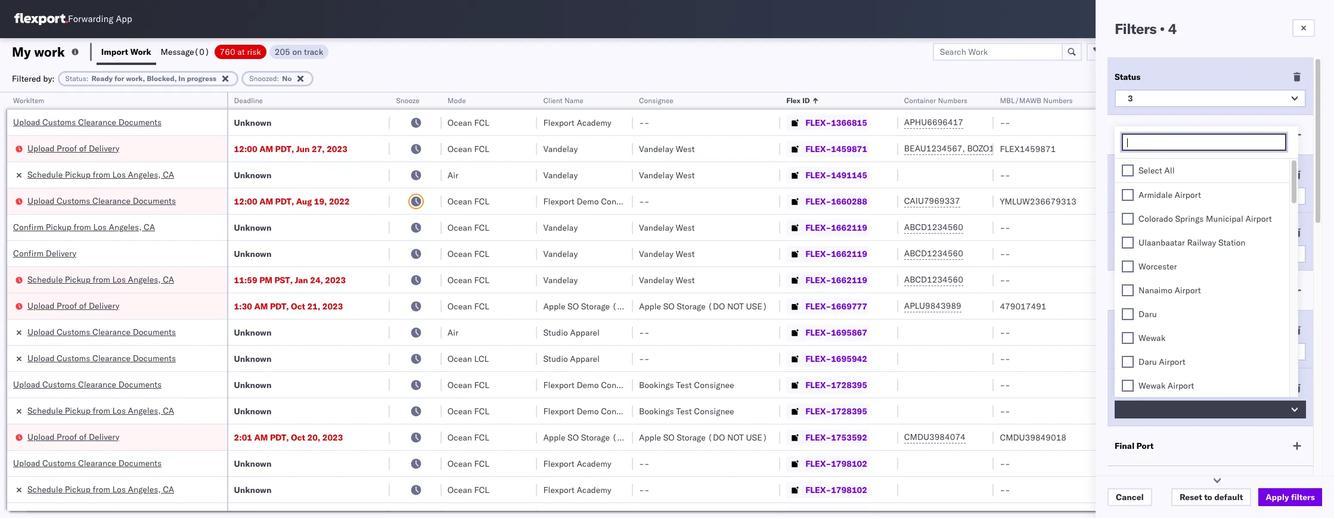 Task type: vqa. For each thing, say whether or not it's contained in the screenshot.
the topmost APPOINTMENT
no



Task type: locate. For each thing, give the bounding box(es) containing it.
11 fcl from the top
[[474, 458, 489, 469]]

air for vandelay
[[448, 170, 459, 180]]

2 studio from the top
[[544, 353, 568, 364]]

0 vertical spatial demo
[[577, 196, 599, 207]]

1 vertical spatial 1728395
[[831, 406, 868, 417]]

2 vertical spatial port
[[1137, 441, 1154, 451]]

15 flex- from the top
[[806, 485, 831, 495]]

2023 for 2:01 am pdt, oct 20, 2023
[[322, 432, 343, 443]]

status left ready
[[65, 74, 86, 83]]

2 schedule pickup from los angeles, ca from the top
[[27, 274, 174, 285]]

airport up wewak airport
[[1159, 357, 1186, 367]]

0 vertical spatial flex-1798102
[[806, 458, 868, 469]]

0 horizontal spatial client name
[[544, 96, 584, 105]]

gaurav jawla
[[1184, 143, 1234, 154], [1184, 170, 1234, 180], [1184, 196, 1234, 207], [1184, 222, 1234, 233], [1184, 248, 1234, 259]]

5 gaurav from the top
[[1184, 248, 1211, 259]]

academy
[[577, 117, 612, 128], [577, 458, 612, 469], [577, 485, 612, 495]]

flex-1728395 down flex-1695942 in the bottom right of the page
[[806, 380, 868, 390]]

flex-1491145
[[806, 170, 868, 180]]

3 down departure at the bottom right
[[1128, 346, 1133, 357]]

1 vertical spatial 12:00
[[234, 196, 257, 207]]

armidale airport
[[1139, 190, 1201, 200]]

pdt, left jun
[[275, 143, 294, 154]]

2 proof from the top
[[57, 300, 77, 311]]

4 ocean from the top
[[448, 222, 472, 233]]

3 gaurav from the top
[[1184, 196, 1211, 207]]

snoozed : no
[[249, 74, 292, 83]]

port right departure at the bottom right
[[1158, 325, 1175, 336]]

pdt, left 20,
[[270, 432, 289, 443]]

12:00 down the deadline
[[234, 143, 257, 154]]

los for the confirm pickup from los angeles, ca link
[[93, 222, 107, 232]]

1 vertical spatial upload proof of delivery button
[[27, 300, 119, 313]]

1 vertical spatial test
[[676, 380, 692, 390]]

schedule pickup from los angeles, ca link
[[27, 168, 174, 180], [27, 273, 174, 285], [27, 405, 174, 417], [27, 483, 174, 495]]

1 bookings from the top
[[639, 380, 674, 390]]

mbl/mawb numbers
[[1000, 96, 1073, 105]]

forwarding
[[68, 13, 113, 25]]

4 ocean fcl from the top
[[448, 222, 489, 233]]

1 vertical spatial 1662119
[[831, 248, 868, 259]]

5 ocean fcl from the top
[[448, 248, 489, 259]]

pdt, for 21,
[[270, 301, 289, 312]]

apple
[[544, 301, 566, 312], [639, 301, 661, 312], [544, 432, 566, 443], [639, 432, 661, 443]]

daru up the arrival port
[[1139, 357, 1157, 367]]

oct for 20,
[[291, 432, 305, 443]]

2 vertical spatial 1662119
[[831, 275, 868, 285]]

1 3 from the top
[[1128, 93, 1133, 104]]

schedule inside button
[[27, 274, 63, 285]]

1 flex- from the top
[[806, 117, 831, 128]]

1 vertical spatial upload proof of delivery link
[[27, 300, 119, 312]]

4 fcl from the top
[[474, 222, 489, 233]]

flex-1728395
[[806, 380, 868, 390], [806, 406, 868, 417]]

upload
[[13, 117, 40, 127], [27, 143, 55, 154], [27, 195, 55, 206], [27, 300, 55, 311], [27, 326, 55, 337], [27, 353, 55, 363], [13, 379, 40, 390], [27, 431, 55, 442], [13, 458, 40, 468]]

3 ocean from the top
[[448, 196, 472, 207]]

all
[[1165, 165, 1175, 176]]

container numbers
[[904, 96, 968, 105]]

2 1662119 from the top
[[831, 248, 868, 259]]

mode right snooze
[[448, 96, 466, 105]]

am left aug
[[259, 196, 273, 207]]

3 flex-1662119 from the top
[[806, 275, 868, 285]]

1 unknown from the top
[[234, 117, 272, 128]]

client
[[544, 96, 563, 105], [1115, 285, 1139, 296]]

2 vertical spatial upload proof of delivery link
[[27, 431, 119, 443]]

2 vertical spatial flexport academy
[[544, 485, 612, 495]]

jawla down savant
[[1213, 143, 1234, 154]]

workitem
[[13, 96, 44, 105]]

1 studio from the top
[[544, 327, 568, 338]]

1 vertical spatial daru
[[1139, 357, 1157, 367]]

message (0)
[[161, 46, 210, 57]]

resize handle column header for workitem
[[213, 92, 227, 518]]

1 horizontal spatial snoozed
[[1115, 169, 1149, 180]]

2 vertical spatial upload proof of delivery button
[[27, 431, 119, 444]]

2 demo from the top
[[577, 380, 599, 390]]

ocean fcl
[[448, 117, 489, 128], [448, 143, 489, 154], [448, 196, 489, 207], [448, 222, 489, 233], [448, 248, 489, 259], [448, 275, 489, 285], [448, 301, 489, 312], [448, 380, 489, 390], [448, 406, 489, 417], [448, 432, 489, 443], [448, 458, 489, 469], [448, 485, 489, 495]]

gaurav up "yes" button
[[1184, 170, 1211, 180]]

0 vertical spatial 12:00
[[234, 143, 257, 154]]

1 horizontal spatial mode
[[1115, 227, 1137, 238]]

mode up the 2
[[1115, 227, 1137, 238]]

3 1662119 from the top
[[831, 275, 868, 285]]

schedule pickup from los angeles, ca
[[27, 169, 174, 180], [27, 274, 174, 285], [27, 405, 174, 416], [27, 484, 174, 495]]

1 vertical spatial bookings
[[639, 406, 674, 417]]

numbers up aphu6696417
[[938, 96, 968, 105]]

from
[[93, 169, 110, 180], [74, 222, 91, 232], [93, 274, 110, 285], [93, 405, 110, 416], [93, 484, 110, 495]]

gaurav down omkar
[[1184, 143, 1211, 154]]

resize handle column header for mbl/mawb numbers
[[1164, 92, 1178, 518]]

1 vertical spatial wewak
[[1139, 380, 1166, 391]]

1 vertical spatial port
[[1144, 383, 1161, 394]]

11 resize handle column header from the left
[[1304, 92, 1318, 518]]

west
[[676, 143, 695, 154], [676, 170, 695, 180], [676, 222, 695, 233], [676, 248, 695, 259], [676, 275, 695, 285]]

0 vertical spatial flexport demo consignee
[[544, 196, 641, 207]]

filtered
[[12, 73, 41, 84]]

confirm for confirm pickup from los angeles, ca
[[13, 222, 44, 232]]

ready
[[92, 74, 113, 83]]

11 ocean fcl from the top
[[448, 458, 489, 469]]

message
[[161, 46, 194, 57]]

port for departure port
[[1158, 325, 1175, 336]]

1 horizontal spatial name
[[1141, 285, 1164, 296]]

2023 right the 21,
[[322, 301, 343, 312]]

2 vertical spatial abcd1234560
[[904, 274, 964, 285]]

0 vertical spatial port
[[1158, 325, 1175, 336]]

2023 for 12:00 am pdt, jun 27, 2023
[[327, 143, 348, 154]]

delivery
[[89, 143, 119, 154], [46, 248, 76, 259], [89, 300, 119, 311], [89, 431, 119, 442]]

1 upload proof of delivery button from the top
[[27, 142, 119, 155]]

flex-1695942 button
[[787, 350, 870, 367], [787, 350, 870, 367]]

0 vertical spatial studio apparel
[[544, 327, 600, 338]]

0 vertical spatial name
[[565, 96, 584, 105]]

not
[[632, 301, 648, 312], [727, 301, 744, 312], [632, 432, 648, 443], [727, 432, 744, 443]]

2 vertical spatial proof
[[57, 431, 77, 442]]

11:59
[[234, 275, 257, 285]]

2023 right 20,
[[322, 432, 343, 443]]

: left ready
[[86, 74, 89, 83]]

wewak
[[1139, 333, 1166, 343], [1139, 380, 1166, 391]]

7 fcl from the top
[[474, 301, 489, 312]]

12:00 for 12:00 am pdt, jun 27, 2023
[[234, 143, 257, 154]]

1 horizontal spatial numbers
[[1044, 96, 1073, 105]]

13 flex- from the top
[[806, 432, 831, 443]]

flex-1662119
[[806, 222, 868, 233], [806, 248, 868, 259], [806, 275, 868, 285]]

3 unknown from the top
[[234, 222, 272, 233]]

abcd1234560 for confirm pickup from los angeles, ca
[[904, 222, 964, 233]]

3 west from the top
[[676, 222, 695, 233]]

schedule for 2nd schedule pickup from los angeles, ca link from the top of the page
[[27, 274, 63, 285]]

abcd1234560 for confirm delivery
[[904, 248, 964, 259]]

9 resize handle column header from the left
[[1164, 92, 1178, 518]]

4 flex- from the top
[[806, 196, 831, 207]]

1 schedule pickup from los angeles, ca from the top
[[27, 169, 174, 180]]

airport down daru airport
[[1168, 380, 1195, 391]]

0 vertical spatial apparel
[[570, 327, 600, 338]]

flexport. image
[[14, 13, 68, 25]]

3 upload proof of delivery link from the top
[[27, 431, 119, 443]]

5 unknown from the top
[[234, 327, 272, 338]]

1 vertical spatial flex-1728395
[[806, 406, 868, 417]]

0 vertical spatial upload proof of delivery button
[[27, 142, 119, 155]]

deadline button
[[228, 94, 378, 106]]

2 resize handle column header from the left
[[376, 92, 390, 518]]

exception
[[1147, 46, 1186, 57]]

1 demo from the top
[[577, 196, 599, 207]]

2 flex- from the top
[[806, 143, 831, 154]]

am for 12:00 am pdt, jun 27, 2023
[[259, 143, 273, 154]]

confirm delivery link
[[13, 247, 76, 259]]

1 studio apparel from the top
[[544, 327, 600, 338]]

0 vertical spatial mode
[[448, 96, 466, 105]]

am right 1:30
[[254, 301, 268, 312]]

oct left the 21,
[[291, 301, 305, 312]]

from for the confirm pickup from los angeles, ca link
[[74, 222, 91, 232]]

3 button for departure port
[[1115, 343, 1307, 361]]

1728395 up 1753592
[[831, 406, 868, 417]]

gaurav up railway on the top right of the page
[[1184, 222, 1211, 233]]

yes
[[1128, 191, 1142, 202]]

0 horizontal spatial numbers
[[938, 96, 968, 105]]

3 flexport demo consignee from the top
[[544, 406, 641, 417]]

flex-1662119 button
[[787, 219, 870, 236], [787, 219, 870, 236], [787, 245, 870, 262], [787, 245, 870, 262], [787, 272, 870, 288], [787, 272, 870, 288]]

gaurav jawla up "yes" button
[[1184, 170, 1234, 180]]

storage
[[581, 301, 610, 312], [677, 301, 706, 312], [581, 432, 610, 443], [677, 432, 706, 443]]

studio
[[544, 327, 568, 338], [544, 353, 568, 364]]

risk right at
[[1126, 129, 1142, 140]]

upload proof of delivery for 2:01 am pdt, oct 20, 2023
[[27, 431, 119, 442]]

vandelay west
[[639, 143, 695, 154], [639, 170, 695, 180], [639, 222, 695, 233], [639, 248, 695, 259], [639, 275, 695, 285]]

2 oct from the top
[[291, 432, 305, 443]]

resize handle column header
[[213, 92, 227, 518], [376, 92, 390, 518], [427, 92, 442, 518], [523, 92, 538, 518], [619, 92, 633, 518], [766, 92, 781, 518], [884, 92, 899, 518], [980, 92, 994, 518], [1164, 92, 1178, 518], [1260, 92, 1274, 518], [1304, 92, 1318, 518]]

status down file
[[1115, 72, 1141, 82]]

4 gaurav from the top
[[1184, 222, 1211, 233]]

0 horizontal spatial mode
[[448, 96, 466, 105]]

2 apparel from the top
[[570, 353, 600, 364]]

1 flex-1662119 from the top
[[806, 222, 868, 233]]

blocked,
[[147, 74, 177, 83]]

jaehyung
[[1184, 275, 1219, 285]]

1 vertical spatial apparel
[[570, 353, 600, 364]]

of for 1:30 am pdt, oct 21, 2023
[[79, 300, 87, 311]]

0 vertical spatial upload proof of delivery link
[[27, 142, 119, 154]]

jawla up station
[[1213, 222, 1234, 233]]

2 vertical spatial upload proof of delivery
[[27, 431, 119, 442]]

airport for nanaimo airport
[[1175, 285, 1201, 296]]

None text field
[[1126, 138, 1286, 148]]

schedule pickup from los angeles, ca button
[[27, 273, 174, 287]]

0 vertical spatial flex-1662119
[[806, 222, 868, 233]]

0 vertical spatial flex-1728395
[[806, 380, 868, 390]]

1 vertical spatial 3
[[1128, 346, 1133, 357]]

1 vertical spatial demo
[[577, 380, 599, 390]]

14 flex- from the top
[[806, 458, 831, 469]]

upload proof of delivery for 1:30 am pdt, oct 21, 2023
[[27, 300, 119, 311]]

2 west from the top
[[676, 170, 695, 180]]

pickup for the confirm pickup from los angeles, ca link
[[46, 222, 71, 232]]

wewak down daru airport
[[1139, 380, 1166, 391]]

choi
[[1222, 275, 1239, 285]]

cancel button
[[1108, 488, 1153, 506]]

upload customs clearance documents
[[13, 117, 162, 127], [27, 195, 176, 206], [27, 326, 176, 337], [27, 353, 176, 363], [13, 379, 162, 390], [13, 458, 162, 468]]

1 vertical spatial studio
[[544, 353, 568, 364]]

airport right nanaimo
[[1175, 285, 1201, 296]]

confirm inside button
[[13, 222, 44, 232]]

4 schedule pickup from los angeles, ca from the top
[[27, 484, 174, 495]]

1 vertical spatial air
[[448, 327, 459, 338]]

am right 2:01
[[254, 432, 268, 443]]

None checkbox
[[1122, 189, 1134, 201], [1122, 308, 1134, 320], [1122, 332, 1134, 344], [1122, 380, 1134, 392], [1122, 189, 1134, 201], [1122, 308, 1134, 320], [1122, 332, 1134, 344], [1122, 380, 1134, 392]]

1 12:00 from the top
[[234, 143, 257, 154]]

1 vertical spatial risk
[[1126, 129, 1142, 140]]

2 numbers from the left
[[1044, 96, 1073, 105]]

: for snoozed
[[277, 74, 279, 83]]

consignee
[[639, 96, 674, 105], [601, 196, 641, 207], [601, 380, 641, 390], [694, 380, 734, 390], [601, 406, 641, 417], [694, 406, 734, 417]]

7 ocean fcl from the top
[[448, 301, 489, 312]]

4
[[1168, 20, 1177, 38]]

jawla down station
[[1213, 248, 1234, 259]]

1 vertical spatial client
[[1115, 285, 1139, 296]]

jawla up "yes" button
[[1213, 170, 1234, 180]]

client inside button
[[544, 96, 563, 105]]

0 vertical spatial confirm
[[13, 222, 44, 232]]

pdt, down 'pst,'
[[270, 301, 289, 312]]

0 vertical spatial of
[[79, 143, 87, 154]]

confirm delivery
[[13, 248, 76, 259]]

2:01 am pdt, oct 20, 2023
[[234, 432, 343, 443]]

2 12:00 from the top
[[234, 196, 257, 207]]

0 vertical spatial bookings test consignee
[[639, 380, 734, 390]]

1 vertical spatial snoozed
[[1115, 169, 1149, 180]]

3 of from the top
[[79, 431, 87, 442]]

1 vertical spatial flex-1798102
[[806, 485, 868, 495]]

flexport academy
[[544, 117, 612, 128], [544, 458, 612, 469], [544, 485, 612, 495]]

0 vertical spatial abcd1234560
[[904, 222, 964, 233]]

daru for daru airport
[[1139, 357, 1157, 367]]

3 ocean fcl from the top
[[448, 196, 489, 207]]

gaurav
[[1184, 143, 1211, 154], [1184, 170, 1211, 180], [1184, 196, 1211, 207], [1184, 222, 1211, 233], [1184, 248, 1211, 259]]

2 flex-1728395 from the top
[[806, 406, 868, 417]]

apply filters button
[[1259, 488, 1323, 506]]

flex-1662119 for confirm pickup from los angeles, ca
[[806, 222, 868, 233]]

1 vertical spatial upload proof of delivery
[[27, 300, 119, 311]]

numbers right 'mbl/mawb'
[[1044, 96, 1073, 105]]

pickup for 2nd schedule pickup from los angeles, ca link from the bottom of the page
[[65, 405, 91, 416]]

client name inside button
[[544, 96, 584, 105]]

upload proof of delivery
[[27, 143, 119, 154], [27, 300, 119, 311], [27, 431, 119, 442]]

0 vertical spatial wewak
[[1139, 333, 1166, 343]]

1 vertical spatial 3 button
[[1115, 343, 1307, 361]]

1 vertical spatial flexport demo consignee
[[544, 380, 641, 390]]

0 vertical spatial air
[[448, 170, 459, 180]]

6 unknown from the top
[[234, 353, 272, 364]]

delivery for first the upload proof of delivery button from the top
[[89, 143, 119, 154]]

flex-1753592
[[806, 432, 868, 443]]

confirm inside button
[[13, 248, 44, 259]]

9 ocean from the top
[[448, 380, 472, 390]]

1:30 am pdt, oct 21, 2023
[[234, 301, 343, 312]]

0 vertical spatial upload proof of delivery
[[27, 143, 119, 154]]

1798102
[[831, 458, 868, 469], [831, 485, 868, 495]]

0 vertical spatial oct
[[291, 301, 305, 312]]

0 vertical spatial 1662119
[[831, 222, 868, 233]]

1 vertical spatial studio apparel
[[544, 353, 600, 364]]

2 air from the top
[[448, 327, 459, 338]]

gaurav jawla down omkar savant
[[1184, 143, 1234, 154]]

2 confirm from the top
[[13, 248, 44, 259]]

760
[[220, 46, 235, 57]]

los for first schedule pickup from los angeles, ca link from the bottom
[[112, 484, 126, 495]]

studio for air
[[544, 327, 568, 338]]

risk right "at" at the top left of the page
[[247, 46, 261, 57]]

2023 right the 24,
[[325, 275, 346, 285]]

lcl
[[474, 353, 489, 364]]

status for status : ready for work, blocked, in progress
[[65, 74, 86, 83]]

port right arrival
[[1144, 383, 1161, 394]]

snoozed left no
[[249, 74, 277, 83]]

0 vertical spatial client
[[544, 96, 563, 105]]

mode inside button
[[448, 96, 466, 105]]

use)
[[651, 301, 672, 312], [746, 301, 768, 312], [651, 432, 672, 443], [746, 432, 768, 443]]

2 schedule pickup from los angeles, ca link from the top
[[27, 273, 174, 285]]

1 vertical spatial of
[[79, 300, 87, 311]]

205 on track
[[275, 46, 323, 57]]

0 vertical spatial daru
[[1139, 309, 1157, 320]]

1 vertical spatial flexport academy
[[544, 458, 612, 469]]

: left no
[[277, 74, 279, 83]]

mode button
[[442, 94, 526, 106]]

2023 right 27,
[[327, 143, 348, 154]]

flex-1753592 button
[[787, 429, 870, 446], [787, 429, 870, 446]]

gaurav jawla up railway on the top right of the page
[[1184, 222, 1234, 233]]

gaurav up colorado springs municipal airport
[[1184, 196, 1211, 207]]

gaurav jawla up colorado springs municipal airport
[[1184, 196, 1234, 207]]

bozo1234565,
[[968, 143, 1028, 154]]

1 fcl from the top
[[474, 117, 489, 128]]

destination
[[1267, 275, 1311, 285]]

flex-1660288 button
[[787, 193, 870, 210], [787, 193, 870, 210]]

10 unknown from the top
[[234, 485, 272, 495]]

demo
[[577, 196, 599, 207], [577, 380, 599, 390], [577, 406, 599, 417]]

2 vertical spatial academy
[[577, 485, 612, 495]]

upload proof of delivery button for 1:30 am pdt, oct 21, 2023
[[27, 300, 119, 313]]

0 vertical spatial 3
[[1128, 93, 1133, 104]]

1 ocean fcl from the top
[[448, 117, 489, 128]]

1 vertical spatial bookings test consignee
[[639, 406, 734, 417]]

1 flex-1798102 from the top
[[806, 458, 868, 469]]

2 academy from the top
[[577, 458, 612, 469]]

7 resize handle column header from the left
[[884, 92, 899, 518]]

1 vertical spatial 1798102
[[831, 485, 868, 495]]

file exception
[[1130, 46, 1186, 57]]

air
[[448, 170, 459, 180], [448, 327, 459, 338]]

0 vertical spatial 1798102
[[831, 458, 868, 469]]

workitem button
[[7, 94, 215, 106]]

0 horizontal spatial status
[[65, 74, 86, 83]]

bookings test consignee
[[639, 380, 734, 390], [639, 406, 734, 417]]

daru for daru
[[1139, 309, 1157, 320]]

upload proof of delivery link for 1:30
[[27, 300, 119, 312]]

3 button up wewak airport
[[1115, 343, 1307, 361]]

3 button up omkar savant
[[1115, 89, 1307, 107]]

12:00 left aug
[[234, 196, 257, 207]]

0 vertical spatial studio
[[544, 327, 568, 338]]

1 vertical spatial oct
[[291, 432, 305, 443]]

0 horizontal spatial :
[[86, 74, 89, 83]]

2 upload proof of delivery from the top
[[27, 300, 119, 311]]

port right final
[[1137, 441, 1154, 451]]

resize handle column header for container numbers
[[980, 92, 994, 518]]

upload proof of delivery link for 2:01
[[27, 431, 119, 443]]

1662119 for confirm pickup from los angeles, ca
[[831, 222, 868, 233]]

daru up departure port
[[1139, 309, 1157, 320]]

3 vandelay west from the top
[[639, 222, 695, 233]]

airport up springs
[[1175, 190, 1201, 200]]

snoozed up yes
[[1115, 169, 1149, 180]]

1 apparel from the top
[[570, 327, 600, 338]]

--
[[639, 117, 650, 128], [1000, 117, 1011, 128], [1000, 170, 1011, 180], [639, 196, 650, 207], [1000, 222, 1011, 233], [1000, 248, 1011, 259], [1000, 275, 1011, 285], [639, 327, 650, 338], [1000, 327, 1011, 338], [639, 353, 650, 364], [1000, 353, 1011, 364], [1000, 380, 1011, 390], [1000, 406, 1011, 417], [639, 458, 650, 469], [1000, 458, 1011, 469], [639, 485, 650, 495], [1000, 485, 1011, 495]]

angeles,
[[128, 169, 161, 180], [109, 222, 142, 232], [128, 274, 161, 285], [128, 405, 161, 416], [128, 484, 161, 495]]

2 1798102 from the top
[[831, 485, 868, 495]]

1 horizontal spatial client name
[[1115, 285, 1164, 296]]

0 vertical spatial flexport academy
[[544, 117, 612, 128]]

confirm pickup from los angeles, ca
[[13, 222, 155, 232]]

1 gaurav jawla from the top
[[1184, 143, 1234, 154]]

consignee inside button
[[639, 96, 674, 105]]

2 vandelay west from the top
[[639, 170, 695, 180]]

resize handle column header for consignee
[[766, 92, 781, 518]]

mode
[[448, 96, 466, 105], [1115, 227, 1137, 238]]

am left jun
[[259, 143, 273, 154]]

None checkbox
[[1122, 165, 1134, 177], [1122, 213, 1134, 225], [1122, 237, 1134, 249], [1122, 261, 1134, 273], [1122, 284, 1134, 296], [1122, 356, 1134, 368], [1122, 165, 1134, 177], [1122, 213, 1134, 225], [1122, 237, 1134, 249], [1122, 261, 1134, 273], [1122, 284, 1134, 296], [1122, 356, 1134, 368]]

1728395 down 1695942
[[831, 380, 868, 390]]

1 vertical spatial proof
[[57, 300, 77, 311]]

0 vertical spatial 3 button
[[1115, 89, 1307, 107]]

container numbers button
[[899, 94, 982, 106]]

schedule for 2nd schedule pickup from los angeles, ca link from the bottom of the page
[[27, 405, 63, 416]]

wewak up daru airport
[[1139, 333, 1166, 343]]

file
[[1130, 46, 1145, 57]]

pickup for 2nd schedule pickup from los angeles, ca link from the top of the page
[[65, 274, 91, 285]]

0 vertical spatial snoozed
[[249, 74, 277, 83]]

2 vertical spatial demo
[[577, 406, 599, 417]]

6 flexport from the top
[[544, 485, 575, 495]]

jawla up municipal
[[1213, 196, 1234, 207]]

1 vertical spatial academy
[[577, 458, 612, 469]]

2 schedule from the top
[[27, 274, 63, 285]]

id
[[803, 96, 810, 105]]

2 vertical spatial flex-1662119
[[806, 275, 868, 285]]

pdt, left aug
[[275, 196, 294, 207]]

apply filters
[[1266, 492, 1315, 503]]

airport for armidale airport
[[1175, 190, 1201, 200]]

Search Shipments (/) text field
[[1106, 10, 1221, 28]]

3 schedule from the top
[[27, 405, 63, 416]]

gaurav jawla down railway on the top right of the page
[[1184, 248, 1234, 259]]

from for 2nd schedule pickup from los angeles, ca link from the bottom of the page
[[93, 405, 110, 416]]

flex-1728395 up flex-1753592
[[806, 406, 868, 417]]

list box
[[1115, 159, 1290, 518]]

2 vertical spatial of
[[79, 431, 87, 442]]

1 west from the top
[[676, 143, 695, 154]]

delivery inside button
[[46, 248, 76, 259]]

5 west from the top
[[676, 275, 695, 285]]

wewak for wewak airport
[[1139, 380, 1166, 391]]

schedule for first schedule pickup from los angeles, ca link from the bottom
[[27, 484, 63, 495]]

Search Work text field
[[933, 43, 1063, 61]]

at
[[237, 46, 245, 57]]

2 3 button from the top
[[1115, 343, 1307, 361]]

2 studio apparel from the top
[[544, 353, 600, 364]]

0 vertical spatial bookings
[[639, 380, 674, 390]]

7 flex- from the top
[[806, 275, 831, 285]]

1 vandelay west from the top
[[639, 143, 695, 154]]

1 vertical spatial flex-1662119
[[806, 248, 868, 259]]

flex-1695942
[[806, 353, 868, 364]]

0 horizontal spatial name
[[565, 96, 584, 105]]

omkar savant
[[1184, 117, 1237, 128]]

1 vertical spatial abcd1234560
[[904, 248, 964, 259]]

flex-
[[806, 117, 831, 128], [806, 143, 831, 154], [806, 170, 831, 180], [806, 196, 831, 207], [806, 222, 831, 233], [806, 248, 831, 259], [806, 275, 831, 285], [806, 301, 831, 312], [806, 327, 831, 338], [806, 353, 831, 364], [806, 380, 831, 390], [806, 406, 831, 417], [806, 432, 831, 443], [806, 458, 831, 469], [806, 485, 831, 495]]

0 vertical spatial proof
[[57, 143, 77, 154]]

3 up at risk
[[1128, 93, 1133, 104]]

yes button
[[1115, 187, 1307, 205]]

1 1798102 from the top
[[831, 458, 868, 469]]

0 vertical spatial 1728395
[[831, 380, 868, 390]]

gaurav down railway on the top right of the page
[[1184, 248, 1211, 259]]

port for final port
[[1137, 441, 1154, 451]]

2 vertical spatial flexport demo consignee
[[544, 406, 641, 417]]

0 horizontal spatial snoozed
[[249, 74, 277, 83]]

oct left 20,
[[291, 432, 305, 443]]

1660288
[[831, 196, 868, 207]]

pdt, for 19,
[[275, 196, 294, 207]]

1 horizontal spatial status
[[1115, 72, 1141, 82]]

1 vertical spatial confirm
[[13, 248, 44, 259]]

4 schedule from the top
[[27, 484, 63, 495]]



Task type: describe. For each thing, give the bounding box(es) containing it.
at risk
[[1115, 129, 1142, 140]]

6 ocean from the top
[[448, 275, 472, 285]]

5 fcl from the top
[[474, 248, 489, 259]]

11 flex- from the top
[[806, 380, 831, 390]]

airport for wewak airport
[[1168, 380, 1195, 391]]

import work
[[101, 46, 151, 57]]

1 vertical spatial client name
[[1115, 285, 1164, 296]]

2 bookings from the top
[[639, 406, 674, 417]]

studio apparel for ocean lcl
[[544, 353, 600, 364]]

proof for 2:01 am pdt, oct 20, 2023
[[57, 431, 77, 442]]

reset to default
[[1180, 492, 1243, 503]]

6 fcl from the top
[[474, 275, 489, 285]]

track
[[304, 46, 323, 57]]

tcnu1234565
[[1030, 143, 1089, 154]]

snooze
[[396, 96, 420, 105]]

action
[[1293, 46, 1319, 57]]

3 schedule pickup from los angeles, ca link from the top
[[27, 405, 174, 417]]

4 jawla from the top
[[1213, 222, 1234, 233]]

4 gaurav jawla from the top
[[1184, 222, 1234, 233]]

2023 for 1:30 am pdt, oct 21, 2023
[[322, 301, 343, 312]]

omkar
[[1184, 117, 1210, 128]]

station
[[1219, 237, 1246, 248]]

port for arrival port
[[1144, 383, 1161, 394]]

work,
[[126, 74, 145, 83]]

pdt, for 27,
[[275, 143, 294, 154]]

2 gaurav from the top
[[1184, 170, 1211, 180]]

jun
[[296, 143, 310, 154]]

air for studio apparel
[[448, 327, 459, 338]]

8 fcl from the top
[[474, 380, 489, 390]]

2 jawla from the top
[[1213, 170, 1234, 180]]

21,
[[307, 301, 320, 312]]

4 unknown from the top
[[234, 248, 272, 259]]

departure
[[1115, 325, 1156, 336]]

4 west from the top
[[676, 248, 695, 259]]

1 upload proof of delivery link from the top
[[27, 142, 119, 154]]

on
[[292, 46, 302, 57]]

(0)
[[194, 46, 210, 57]]

work
[[34, 43, 65, 60]]

12 fcl from the top
[[474, 485, 489, 495]]

13 ocean from the top
[[448, 485, 472, 495]]

municipal
[[1206, 213, 1244, 224]]

am for 2:01 am pdt, oct 20, 2023
[[254, 432, 268, 443]]

caiu7969337
[[904, 196, 960, 206]]

2 bookings test consignee from the top
[[639, 406, 734, 417]]

1662119 for confirm delivery
[[831, 248, 868, 259]]

beau1234567,
[[904, 143, 965, 154]]

armidale
[[1139, 190, 1173, 200]]

12 ocean fcl from the top
[[448, 485, 489, 495]]

1 academy from the top
[[577, 117, 612, 128]]

filtered by:
[[12, 73, 55, 84]]

2 flexport academy from the top
[[544, 458, 612, 469]]

2023 for 11:59 pm pst, jan 24, 2023
[[325, 275, 346, 285]]

mbl/mawb
[[1000, 96, 1042, 105]]

my
[[12, 43, 31, 60]]

am for 1:30 am pdt, oct 21, 2023
[[254, 301, 268, 312]]

6 flex- from the top
[[806, 248, 831, 259]]

5 vandelay west from the top
[[639, 275, 695, 285]]

resize handle column header for deadline
[[376, 92, 390, 518]]

24,
[[310, 275, 323, 285]]

code)
[[1115, 489, 1144, 500]]

2 fcl from the top
[[474, 143, 489, 154]]

studio for ocean lcl
[[544, 353, 568, 364]]

select all
[[1139, 165, 1175, 176]]

5 ocean from the top
[[448, 248, 472, 259]]

wewak for wewak
[[1139, 333, 1166, 343]]

3 for status
[[1128, 93, 1133, 104]]

2 flexport from the top
[[544, 196, 575, 207]]

flex
[[787, 96, 801, 105]]

container
[[904, 96, 936, 105]]

apparel for air
[[570, 327, 600, 338]]

2 gaurav jawla from the top
[[1184, 170, 1234, 180]]

3 flexport from the top
[[544, 380, 575, 390]]

11:59 pm pst, jan 24, 2023
[[234, 275, 346, 285]]

cmdu3984074
[[904, 432, 966, 442]]

12:00 for 12:00 am pdt, aug 19, 2022
[[234, 196, 257, 207]]

apparel for ocean lcl
[[570, 353, 600, 364]]

2 unknown from the top
[[234, 170, 272, 180]]

los for 2nd schedule pickup from los angeles, ca link from the bottom of the page
[[112, 405, 126, 416]]

consignee button
[[633, 94, 769, 106]]

1669777
[[831, 301, 868, 312]]

cmdu39849018
[[1000, 432, 1067, 443]]

12 flex- from the top
[[806, 406, 831, 417]]

aplu9843989
[[904, 301, 962, 311]]

2 vertical spatial test
[[676, 406, 692, 417]]

11 ocean from the top
[[448, 432, 472, 443]]

los for 2nd schedule pickup from los angeles, ca link from the top of the page
[[112, 274, 126, 285]]

3 button for status
[[1115, 89, 1307, 107]]

1 bookings test consignee from the top
[[639, 380, 734, 390]]

resize handle column header for flex id
[[884, 92, 899, 518]]

schedule for 4th schedule pickup from los angeles, ca link from the bottom of the page
[[27, 169, 63, 180]]

snoozed for snoozed : no
[[249, 74, 277, 83]]

jan
[[295, 275, 308, 285]]

filters • 4
[[1115, 20, 1177, 38]]

6 ocean fcl from the top
[[448, 275, 489, 285]]

status : ready for work, blocked, in progress
[[65, 74, 217, 83]]

flex-1459871
[[806, 143, 868, 154]]

confirm delivery button
[[13, 247, 76, 260]]

9 fcl from the top
[[474, 406, 489, 417]]

(firms
[[1152, 481, 1183, 491]]

beau1234567, bozo1234565, tcnu1234565
[[904, 143, 1089, 154]]

3 gaurav jawla from the top
[[1184, 196, 1234, 207]]

apply
[[1266, 492, 1289, 503]]

resize handle column header for client name
[[619, 92, 633, 518]]

list box containing select all
[[1115, 159, 1290, 518]]

from for first schedule pickup from los angeles, ca link from the bottom
[[93, 484, 110, 495]]

27,
[[312, 143, 325, 154]]

airport right municipal
[[1246, 213, 1272, 224]]

9 ocean fcl from the top
[[448, 406, 489, 417]]

3 for departure port
[[1128, 346, 1133, 357]]

1 flexport demo consignee from the top
[[544, 196, 641, 207]]

1 flexport from the top
[[544, 117, 575, 128]]

1 gaurav from the top
[[1184, 143, 1211, 154]]

1 horizontal spatial client
[[1115, 285, 1139, 296]]

5 flexport from the top
[[544, 458, 575, 469]]

flex-1669777
[[806, 301, 868, 312]]

pickup for 4th schedule pickup from los angeles, ca link from the bottom of the page
[[65, 169, 91, 180]]

3 academy from the top
[[577, 485, 612, 495]]

worcester
[[1139, 261, 1177, 272]]

terminal
[[1115, 481, 1150, 491]]

am for 12:00 am pdt, aug 19, 2022
[[259, 196, 273, 207]]

confirm pickup from los angeles, ca link
[[13, 221, 155, 233]]

2
[[1128, 249, 1133, 259]]

agent
[[1313, 275, 1335, 285]]

3 resize handle column header from the left
[[427, 92, 442, 518]]

colorado
[[1139, 213, 1173, 224]]

at
[[1115, 129, 1124, 140]]

1459871
[[831, 143, 868, 154]]

pickup for first schedule pickup from los angeles, ca link from the bottom
[[65, 484, 91, 495]]

1 vertical spatial name
[[1141, 285, 1164, 296]]

2 flexport demo consignee from the top
[[544, 380, 641, 390]]

select
[[1139, 165, 1163, 176]]

1366815
[[831, 117, 868, 128]]

numbers for mbl/mawb numbers
[[1044, 96, 1073, 105]]

3 flex- from the top
[[806, 170, 831, 180]]

default
[[1215, 492, 1243, 503]]

from for 2nd schedule pickup from los angeles, ca link from the top of the page
[[93, 274, 110, 285]]

3 abcd1234560 from the top
[[904, 274, 964, 285]]

of for 2:01 am pdt, oct 20, 2023
[[79, 431, 87, 442]]

flex-1662119 for confirm delivery
[[806, 248, 868, 259]]

no
[[282, 74, 292, 83]]

to
[[1205, 492, 1213, 503]]

name inside button
[[565, 96, 584, 105]]

los for 4th schedule pickup from los angeles, ca link from the bottom of the page
[[112, 169, 126, 180]]

3 schedule pickup from los angeles, ca from the top
[[27, 405, 174, 416]]

0 vertical spatial test
[[1249, 275, 1265, 285]]

upload proof of delivery button for 2:01 am pdt, oct 20, 2023
[[27, 431, 119, 444]]

10 flex- from the top
[[806, 353, 831, 364]]

final port
[[1115, 441, 1154, 451]]

5 gaurav jawla from the top
[[1184, 248, 1234, 259]]

flex id
[[787, 96, 810, 105]]

airport for daru airport
[[1159, 357, 1186, 367]]

final
[[1115, 441, 1135, 451]]

2 ocean from the top
[[448, 143, 472, 154]]

filters
[[1115, 20, 1157, 38]]

1 proof from the top
[[57, 143, 77, 154]]

2 flex-1798102 from the top
[[806, 485, 868, 495]]

5 flex- from the top
[[806, 222, 831, 233]]

0 vertical spatial risk
[[247, 46, 261, 57]]

forwarding app
[[68, 13, 132, 25]]

2 1728395 from the top
[[831, 406, 868, 417]]

1 of from the top
[[79, 143, 87, 154]]

: for status
[[86, 74, 89, 83]]

4 schedule pickup from los angeles, ca link from the top
[[27, 483, 174, 495]]

studio apparel for air
[[544, 327, 600, 338]]

confirm for confirm delivery
[[13, 248, 44, 259]]

4 vandelay west from the top
[[639, 248, 695, 259]]

jaehyung choi - test destination agent
[[1184, 275, 1335, 285]]

1 flex-1728395 from the top
[[806, 380, 868, 390]]

1 ocean from the top
[[448, 117, 472, 128]]

pdt, for 20,
[[270, 432, 289, 443]]

oct for 21,
[[291, 301, 305, 312]]

snoozed for snoozed
[[1115, 169, 1149, 180]]

1 horizontal spatial risk
[[1126, 129, 1142, 140]]

3 demo from the top
[[577, 406, 599, 417]]

1 1728395 from the top
[[831, 380, 868, 390]]

1491145
[[831, 170, 868, 180]]

flex-1695867
[[806, 327, 868, 338]]

progress
[[187, 74, 217, 83]]

colorado springs municipal airport
[[1139, 213, 1272, 224]]

filters
[[1292, 492, 1315, 503]]

delivery for the upload proof of delivery button associated with 2:01 am pdt, oct 20, 2023
[[89, 431, 119, 442]]

reset
[[1180, 492, 1203, 503]]

resize handle column header for mode
[[523, 92, 538, 518]]

status for status
[[1115, 72, 1141, 82]]

numbers for container numbers
[[938, 96, 968, 105]]

1 flexport academy from the top
[[544, 117, 612, 128]]

3 jawla from the top
[[1213, 196, 1234, 207]]

proof for 1:30 am pdt, oct 21, 2023
[[57, 300, 77, 311]]

work
[[130, 46, 151, 57]]

7 unknown from the top
[[234, 380, 272, 390]]

2 ocean fcl from the top
[[448, 143, 489, 154]]

3 flexport academy from the top
[[544, 485, 612, 495]]

2022
[[329, 196, 350, 207]]

2:01
[[234, 432, 252, 443]]

8 ocean from the top
[[448, 353, 472, 364]]

delivery for the upload proof of delivery button for 1:30 am pdt, oct 21, 2023
[[89, 300, 119, 311]]

9 flex- from the top
[[806, 327, 831, 338]]

12:00 am pdt, jun 27, 2023
[[234, 143, 348, 154]]

from for 4th schedule pickup from los angeles, ca link from the bottom of the page
[[93, 169, 110, 180]]

19,
[[314, 196, 327, 207]]

1695867
[[831, 327, 868, 338]]

8 flex- from the top
[[806, 301, 831, 312]]

import
[[101, 46, 128, 57]]

12 ocean from the top
[[448, 458, 472, 469]]

aphu6696417
[[904, 117, 964, 128]]

for
[[114, 74, 124, 83]]

1 vertical spatial mode
[[1115, 227, 1137, 238]]

1 schedule pickup from los angeles, ca link from the top
[[27, 168, 174, 180]]



